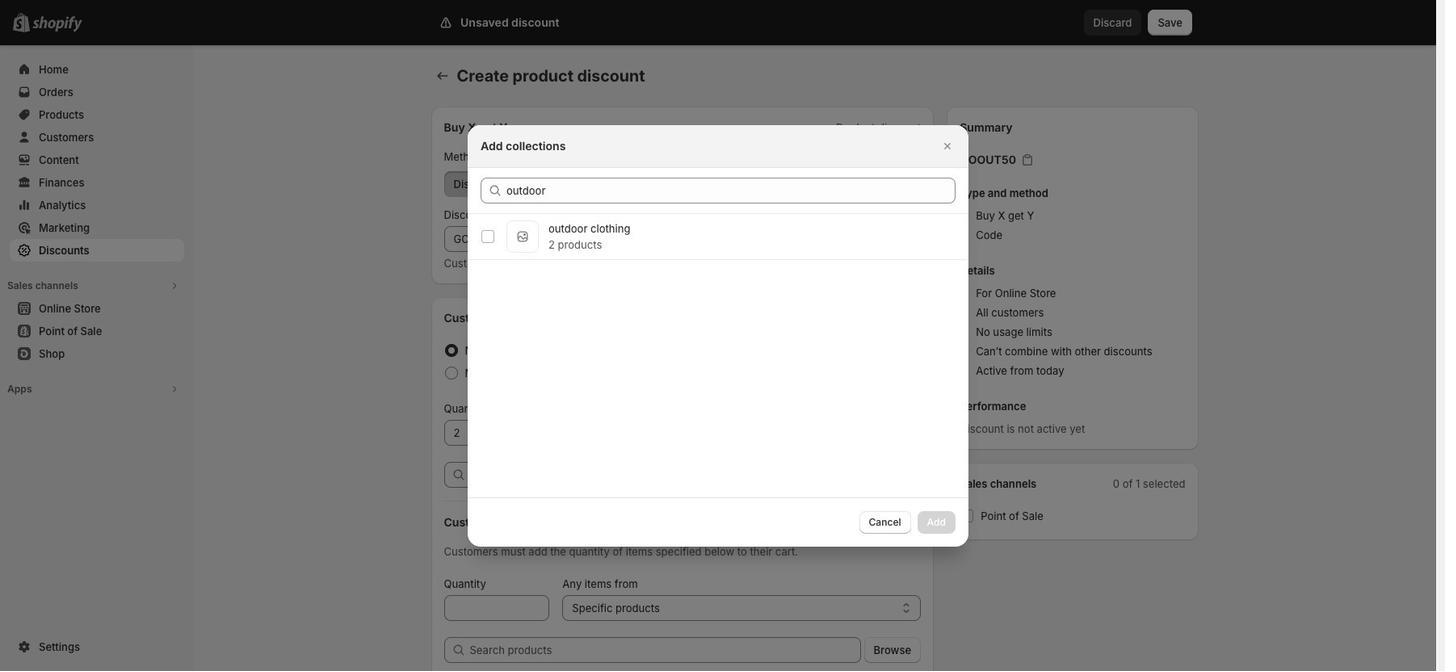 Task type: locate. For each thing, give the bounding box(es) containing it.
shopify image
[[32, 16, 82, 32]]

Search collections text field
[[506, 177, 956, 203]]

dialog
[[0, 125, 1436, 546]]



Task type: vqa. For each thing, say whether or not it's contained in the screenshot.
0.00 text field at the left of the page
no



